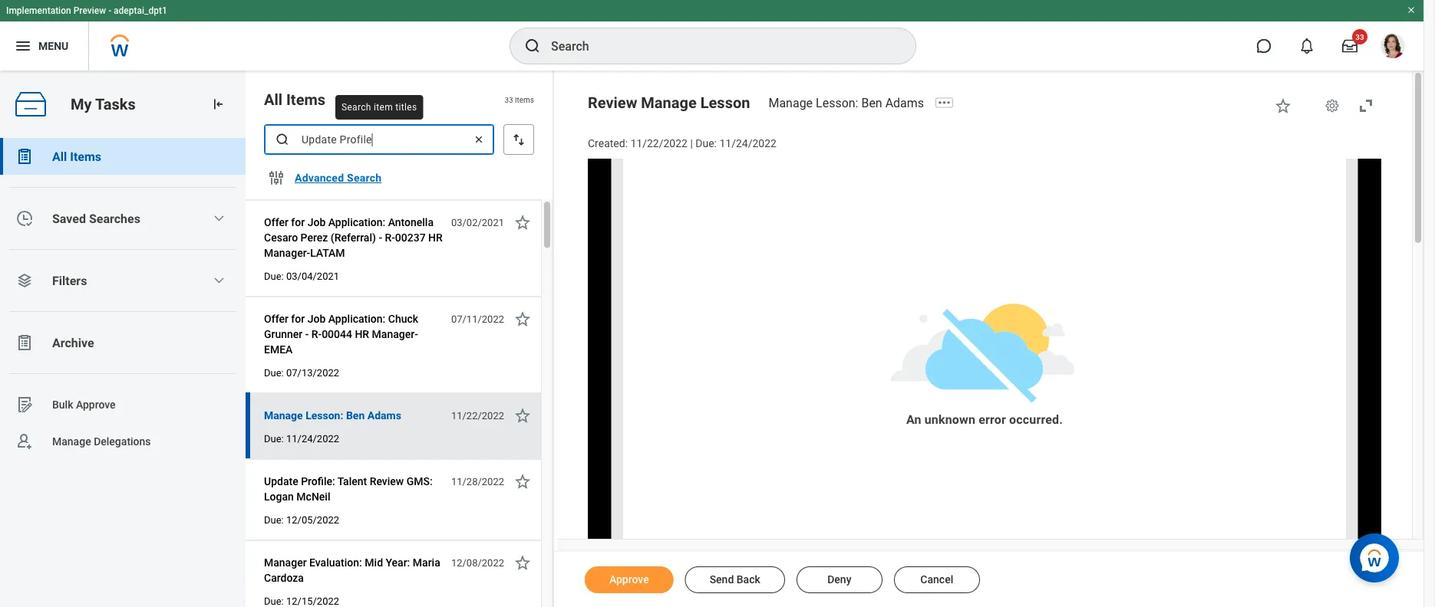Task type: locate. For each thing, give the bounding box(es) containing it.
‎- right "(referral)"
[[379, 231, 382, 244]]

menu button
[[0, 21, 88, 71]]

0 vertical spatial manage lesson: ben adams
[[768, 96, 924, 110]]

0 horizontal spatial 11/24/2022
[[286, 433, 339, 445]]

1 vertical spatial manage lesson: ben adams
[[264, 409, 401, 422]]

send
[[710, 574, 734, 587]]

0 vertical spatial all
[[264, 91, 282, 109]]

review up created:
[[588, 94, 637, 112]]

0 vertical spatial application:
[[328, 216, 385, 229]]

offer up grunner
[[264, 313, 288, 325]]

00237
[[395, 231, 426, 244]]

0 horizontal spatial r-
[[311, 328, 322, 341]]

for for cesaro
[[291, 216, 305, 229]]

1 vertical spatial clipboard image
[[15, 334, 34, 352]]

2 chevron down image from the top
[[213, 275, 225, 287]]

33 button
[[1333, 29, 1367, 63]]

due: down emea
[[264, 367, 284, 379]]

offer for job application: antonella cesaro perez (referral) ‎- r-00237 hr manager-latam button
[[264, 213, 443, 262]]

manage down bulk
[[52, 436, 91, 448]]

hr right 00044
[[355, 328, 369, 341]]

0 horizontal spatial 33
[[504, 95, 513, 104]]

1 horizontal spatial r-
[[385, 231, 395, 244]]

due: down cardoza
[[264, 596, 284, 607]]

occurred.
[[1009, 412, 1063, 427]]

r- down antonella
[[385, 231, 395, 244]]

star image right 07/11/2022
[[513, 310, 532, 328]]

all items button
[[0, 138, 246, 175]]

2 clipboard image from the top
[[15, 334, 34, 352]]

mid
[[365, 557, 383, 569]]

user plus image
[[15, 433, 34, 451]]

0 vertical spatial job
[[307, 216, 326, 229]]

1 horizontal spatial 11/24/2022
[[719, 137, 777, 150]]

2 application: from the top
[[328, 313, 385, 325]]

offer up cesaro in the left of the page
[[264, 216, 288, 229]]

0 horizontal spatial items
[[70, 149, 101, 164]]

job
[[307, 216, 326, 229], [307, 313, 326, 325]]

chevron down image inside the filters dropdown button
[[213, 275, 225, 287]]

items inside the item list element
[[286, 91, 325, 109]]

offer inside offer for job application: antonella cesaro perez (referral) ‎- r-00237 hr manager-latam
[[264, 216, 288, 229]]

inbox large image
[[1342, 38, 1358, 54]]

0 horizontal spatial 11/22/2022
[[451, 410, 504, 422]]

perspective image
[[15, 272, 34, 290]]

error
[[979, 412, 1006, 427]]

1 offer from the top
[[264, 216, 288, 229]]

r- inside offer for job application: chuck grunner ‎- r-00044 hr manager- emea
[[311, 328, 322, 341]]

1 vertical spatial hr
[[355, 328, 369, 341]]

0 horizontal spatial search image
[[275, 132, 290, 147]]

manager- down chuck
[[372, 328, 418, 341]]

all items
[[264, 91, 325, 109], [52, 149, 101, 164]]

update profile: talent review gms: logan mcneil
[[264, 475, 433, 503]]

offer for job application: chuck grunner ‎- r-00044 hr manager- emea
[[264, 313, 418, 356]]

items down my
[[70, 149, 101, 164]]

1 horizontal spatial 33
[[1355, 32, 1364, 41]]

send back
[[710, 574, 760, 587]]

0 vertical spatial search image
[[523, 37, 542, 55]]

33 left items
[[504, 95, 513, 104]]

33 for 33 items
[[504, 95, 513, 104]]

chevron down image for filters
[[213, 275, 225, 287]]

job up 00044
[[307, 313, 326, 325]]

due: 03/04/2021
[[264, 271, 339, 282]]

0 vertical spatial clipboard image
[[15, 147, 34, 166]]

1 vertical spatial approve
[[609, 574, 649, 587]]

approve inside the bulk approve link
[[76, 399, 116, 411]]

review manage lesson
[[588, 94, 750, 112]]

0 horizontal spatial review
[[370, 475, 404, 488]]

item list element
[[246, 71, 554, 608]]

1 vertical spatial for
[[291, 313, 305, 325]]

11/22/2022 inside the item list element
[[451, 410, 504, 422]]

for up 'perez'
[[291, 216, 305, 229]]

manage lesson: ben adams element
[[768, 96, 933, 110]]

0 vertical spatial review
[[588, 94, 637, 112]]

0 vertical spatial chevron down image
[[213, 213, 225, 225]]

0 vertical spatial ben
[[861, 96, 882, 110]]

0 vertical spatial for
[[291, 216, 305, 229]]

offer inside offer for job application: chuck grunner ‎- r-00044 hr manager- emea
[[264, 313, 288, 325]]

star image
[[1274, 97, 1292, 115], [513, 213, 532, 232], [513, 310, 532, 328], [513, 473, 532, 491], [513, 554, 532, 572]]

review left the gms:
[[370, 475, 404, 488]]

1 vertical spatial offer
[[264, 313, 288, 325]]

manager- inside offer for job application: chuck grunner ‎- r-00044 hr manager- emea
[[372, 328, 418, 341]]

11/22/2022
[[630, 137, 688, 150], [451, 410, 504, 422]]

‎-
[[379, 231, 382, 244], [305, 328, 309, 341]]

1 vertical spatial adams
[[367, 409, 401, 422]]

due:
[[695, 137, 717, 150], [264, 271, 284, 282], [264, 367, 284, 379], [264, 433, 284, 445], [264, 515, 284, 526], [264, 596, 284, 607]]

11/22/2022 left the |
[[630, 137, 688, 150]]

1 chevron down image from the top
[[213, 213, 225, 225]]

1 horizontal spatial items
[[286, 91, 325, 109]]

chevron down image inside saved searches dropdown button
[[213, 213, 225, 225]]

for inside offer for job application: antonella cesaro perez (referral) ‎- r-00237 hr manager-latam
[[291, 216, 305, 229]]

implementation
[[6, 5, 71, 16]]

due: right the |
[[695, 137, 717, 150]]

search image up the configure icon at the left
[[275, 132, 290, 147]]

job inside offer for job application: chuck grunner ‎- r-00044 hr manager- emea
[[307, 313, 326, 325]]

advanced search
[[295, 172, 382, 184]]

application: for ‎-
[[328, 216, 385, 229]]

0 vertical spatial offer
[[264, 216, 288, 229]]

mcneil
[[296, 491, 330, 503]]

11/24/2022 down manage lesson: ben adams button at the left bottom of page
[[286, 433, 339, 445]]

1 vertical spatial review
[[370, 475, 404, 488]]

manager-
[[264, 247, 310, 259], [372, 328, 418, 341]]

hr
[[428, 231, 443, 244], [355, 328, 369, 341]]

transformation import image
[[210, 97, 226, 112]]

search item titles
[[341, 102, 417, 113]]

1 vertical spatial 33
[[504, 95, 513, 104]]

03/04/2021
[[286, 271, 339, 282]]

33 inside 33 button
[[1355, 32, 1364, 41]]

justify image
[[14, 37, 32, 55]]

rename image
[[15, 396, 34, 414]]

clipboard image
[[15, 147, 34, 166], [15, 334, 34, 352]]

due: for manager evaluation: mid year: maria cardoza
[[264, 596, 284, 607]]

all inside the item list element
[[264, 91, 282, 109]]

ben
[[861, 96, 882, 110], [346, 409, 365, 422]]

1 vertical spatial ben
[[346, 409, 365, 422]]

profile:
[[301, 475, 335, 488]]

2 job from the top
[[307, 313, 326, 325]]

0 horizontal spatial manager-
[[264, 247, 310, 259]]

search inside tooltip
[[341, 102, 371, 113]]

1 horizontal spatial review
[[588, 94, 637, 112]]

1 horizontal spatial ‎-
[[379, 231, 382, 244]]

0 vertical spatial search
[[341, 102, 371, 113]]

12/05/2022
[[286, 515, 339, 526]]

items left search item titles
[[286, 91, 325, 109]]

1 vertical spatial search image
[[275, 132, 290, 147]]

job up 'perez'
[[307, 216, 326, 229]]

1 vertical spatial ‎-
[[305, 328, 309, 341]]

1 horizontal spatial all
[[264, 91, 282, 109]]

‎- inside offer for job application: chuck grunner ‎- r-00044 hr manager- emea
[[305, 328, 309, 341]]

adams inside button
[[367, 409, 401, 422]]

0 vertical spatial hr
[[428, 231, 443, 244]]

approve
[[76, 399, 116, 411], [609, 574, 649, 587]]

due: down logan
[[264, 515, 284, 526]]

advanced search button
[[289, 163, 388, 193]]

all right transformation import image
[[264, 91, 282, 109]]

0 vertical spatial all items
[[264, 91, 325, 109]]

r-
[[385, 231, 395, 244], [311, 328, 322, 341]]

searches
[[89, 211, 140, 226]]

lesson
[[700, 94, 750, 112]]

chevron down image
[[213, 213, 225, 225], [213, 275, 225, 287]]

search image up items
[[523, 37, 542, 55]]

star image right 11/28/2022
[[513, 473, 532, 491]]

list containing all items
[[0, 138, 246, 460]]

due: for update profile: talent review gms: logan mcneil
[[264, 515, 284, 526]]

antonella
[[388, 216, 434, 229]]

application: for 00044
[[328, 313, 385, 325]]

0 horizontal spatial all items
[[52, 149, 101, 164]]

0 vertical spatial approve
[[76, 399, 116, 411]]

sort image
[[511, 132, 526, 147]]

0 vertical spatial 11/24/2022
[[719, 137, 777, 150]]

1 horizontal spatial lesson:
[[816, 96, 858, 110]]

due: up "update"
[[264, 433, 284, 445]]

2 for from the top
[[291, 313, 305, 325]]

all
[[264, 91, 282, 109], [52, 149, 67, 164]]

11/24/2022 down the lesson
[[719, 137, 777, 150]]

offer for job application: chuck grunner ‎- r-00044 hr manager- emea button
[[264, 310, 443, 359]]

1 vertical spatial chevron down image
[[213, 275, 225, 287]]

manage lesson: ben adams
[[768, 96, 924, 110], [264, 409, 401, 422]]

1 vertical spatial job
[[307, 313, 326, 325]]

0 horizontal spatial ‎-
[[305, 328, 309, 341]]

search item titles tooltip
[[331, 91, 428, 124]]

1 vertical spatial search
[[347, 172, 382, 184]]

search down search: all items text box
[[347, 172, 382, 184]]

application: up 00044
[[328, 313, 385, 325]]

0 vertical spatial ‎-
[[379, 231, 382, 244]]

0 horizontal spatial hr
[[355, 328, 369, 341]]

11/24/2022 inside the item list element
[[286, 433, 339, 445]]

saved
[[52, 211, 86, 226]]

manager- inside offer for job application: antonella cesaro perez (referral) ‎- r-00237 hr manager-latam
[[264, 247, 310, 259]]

offer
[[264, 216, 288, 229], [264, 313, 288, 325]]

star image for manager evaluation: mid year: maria cardoza
[[513, 554, 532, 572]]

preview
[[73, 5, 106, 16]]

manage
[[641, 94, 697, 112], [768, 96, 813, 110], [264, 409, 303, 422], [52, 436, 91, 448]]

r- right grunner
[[311, 328, 322, 341]]

job inside offer for job application: antonella cesaro perez (referral) ‎- r-00237 hr manager-latam
[[307, 216, 326, 229]]

my tasks
[[71, 95, 136, 113]]

cancel
[[920, 574, 953, 587]]

due: for manage lesson: ben adams
[[264, 433, 284, 445]]

1 vertical spatial manager-
[[372, 328, 418, 341]]

gear image
[[1325, 98, 1340, 114]]

star image right the 12/08/2022
[[513, 554, 532, 572]]

1 vertical spatial r-
[[311, 328, 322, 341]]

clipboard image inside archive button
[[15, 334, 34, 352]]

1 application: from the top
[[328, 216, 385, 229]]

items
[[286, 91, 325, 109], [70, 149, 101, 164]]

adams
[[885, 96, 924, 110], [367, 409, 401, 422]]

clipboard image up clock check image
[[15, 147, 34, 166]]

33 left profile logan mcneil icon
[[1355, 32, 1364, 41]]

review
[[588, 94, 637, 112], [370, 475, 404, 488]]

1 horizontal spatial 11/22/2022
[[630, 137, 688, 150]]

search image
[[523, 37, 542, 55], [275, 132, 290, 147]]

manager- down cesaro in the left of the page
[[264, 247, 310, 259]]

0 horizontal spatial lesson:
[[306, 409, 343, 422]]

1 vertical spatial lesson:
[[306, 409, 343, 422]]

0 vertical spatial adams
[[885, 96, 924, 110]]

for inside offer for job application: chuck grunner ‎- r-00044 hr manager- emea
[[291, 313, 305, 325]]

0 horizontal spatial adams
[[367, 409, 401, 422]]

1 clipboard image from the top
[[15, 147, 34, 166]]

0 vertical spatial 33
[[1355, 32, 1364, 41]]

11/22/2022 left star icon
[[451, 410, 504, 422]]

action bar region
[[554, 552, 1424, 608]]

clipboard image left archive
[[15, 334, 34, 352]]

2 offer from the top
[[264, 313, 288, 325]]

archive button
[[0, 325, 246, 361]]

due: left 03/04/2021
[[264, 271, 284, 282]]

1 vertical spatial 11/22/2022
[[451, 410, 504, 422]]

1 vertical spatial application:
[[328, 313, 385, 325]]

hr right 00237
[[428, 231, 443, 244]]

1 for from the top
[[291, 216, 305, 229]]

1 job from the top
[[307, 216, 326, 229]]

fullscreen image
[[1357, 97, 1375, 115]]

clipboard image inside 'all items' button
[[15, 147, 34, 166]]

hr inside offer for job application: chuck grunner ‎- r-00044 hr manager- emea
[[355, 328, 369, 341]]

33 inside the item list element
[[504, 95, 513, 104]]

all up saved on the left top of page
[[52, 149, 67, 164]]

1 vertical spatial all items
[[52, 149, 101, 164]]

1 horizontal spatial manager-
[[372, 328, 418, 341]]

deny button
[[796, 567, 882, 594]]

star image left gear image at right
[[1274, 97, 1292, 115]]

1 horizontal spatial manage lesson: ben adams
[[768, 96, 924, 110]]

x small image
[[471, 132, 487, 147]]

chevron down image for saved searches
[[213, 213, 225, 225]]

my tasks element
[[0, 71, 246, 608]]

1 horizontal spatial all items
[[264, 91, 325, 109]]

0 vertical spatial 11/22/2022
[[630, 137, 688, 150]]

1 horizontal spatial ben
[[861, 96, 882, 110]]

1 horizontal spatial adams
[[885, 96, 924, 110]]

search left item
[[341, 102, 371, 113]]

search inside button
[[347, 172, 382, 184]]

1 vertical spatial all
[[52, 149, 67, 164]]

1 vertical spatial 11/24/2022
[[286, 433, 339, 445]]

1 vertical spatial items
[[70, 149, 101, 164]]

12/08/2022
[[451, 558, 504, 569]]

list
[[0, 138, 246, 460]]

0 vertical spatial r-
[[385, 231, 395, 244]]

application: inside offer for job application: antonella cesaro perez (referral) ‎- r-00237 hr manager-latam
[[328, 216, 385, 229]]

11/24/2022
[[719, 137, 777, 150], [286, 433, 339, 445]]

application: inside offer for job application: chuck grunner ‎- r-00044 hr manager- emea
[[328, 313, 385, 325]]

application: up "(referral)"
[[328, 216, 385, 229]]

‎- right grunner
[[305, 328, 309, 341]]

manage up due: 11/24/2022
[[264, 409, 303, 422]]

1 horizontal spatial approve
[[609, 574, 649, 587]]

0 horizontal spatial manage lesson: ben adams
[[264, 409, 401, 422]]

0 horizontal spatial approve
[[76, 399, 116, 411]]

lesson:
[[816, 96, 858, 110], [306, 409, 343, 422]]

0 vertical spatial items
[[286, 91, 325, 109]]

clock check image
[[15, 209, 34, 228]]

0 horizontal spatial all
[[52, 149, 67, 164]]

0 horizontal spatial ben
[[346, 409, 365, 422]]

0 vertical spatial manager-
[[264, 247, 310, 259]]

application:
[[328, 216, 385, 229], [328, 313, 385, 325]]

for up grunner
[[291, 313, 305, 325]]

star image right 03/02/2021
[[513, 213, 532, 232]]

1 horizontal spatial search image
[[523, 37, 542, 55]]

1 horizontal spatial hr
[[428, 231, 443, 244]]



Task type: describe. For each thing, give the bounding box(es) containing it.
send back button
[[685, 567, 785, 594]]

menu banner
[[0, 0, 1424, 71]]

talent
[[337, 475, 367, 488]]

offer for offer for job application: chuck grunner ‎- r-00044 hr manager- emea
[[264, 313, 288, 325]]

an unknown error occurred.
[[906, 412, 1063, 427]]

created:
[[588, 137, 628, 150]]

profile logan mcneil image
[[1381, 34, 1405, 61]]

all items inside button
[[52, 149, 101, 164]]

unknown
[[925, 412, 975, 427]]

for for grunner
[[291, 313, 305, 325]]

filters
[[52, 274, 87, 288]]

menu
[[38, 40, 68, 52]]

bulk
[[52, 399, 73, 411]]

update
[[264, 475, 298, 488]]

titles
[[395, 102, 417, 113]]

chuck
[[388, 313, 418, 325]]

star image for offer for job application: chuck grunner ‎- r-00044 hr manager- emea
[[513, 310, 532, 328]]

an
[[906, 412, 921, 427]]

implementation preview -   adeptai_dpt1
[[6, 5, 167, 16]]

all items inside the item list element
[[264, 91, 325, 109]]

job for perez
[[307, 216, 326, 229]]

evaluation:
[[309, 557, 362, 569]]

configure image
[[267, 169, 285, 187]]

bulk approve link
[[0, 387, 246, 424]]

logan
[[264, 491, 294, 503]]

due: 07/13/2022
[[264, 367, 339, 379]]

Search Workday  search field
[[551, 29, 884, 63]]

11/28/2022
[[451, 476, 504, 488]]

star image for offer for job application: antonella cesaro perez (referral) ‎- r-00237 hr manager-latam
[[513, 213, 532, 232]]

job for ‎-
[[307, 313, 326, 325]]

offer for offer for job application: antonella cesaro perez (referral) ‎- r-00237 hr manager-latam
[[264, 216, 288, 229]]

manage right the lesson
[[768, 96, 813, 110]]

due: 12/05/2022
[[264, 515, 339, 526]]

review inside 'update profile: talent review gms: logan mcneil'
[[370, 475, 404, 488]]

close environment banner image
[[1407, 5, 1416, 15]]

cardoza
[[264, 572, 304, 585]]

bulk approve
[[52, 399, 116, 411]]

33 for 33
[[1355, 32, 1364, 41]]

clipboard image for archive
[[15, 334, 34, 352]]

07/13/2022
[[286, 367, 339, 379]]

notifications large image
[[1299, 38, 1315, 54]]

manage lesson: ben adams button
[[264, 407, 407, 425]]

12/15/2022
[[286, 596, 339, 607]]

manager
[[264, 557, 307, 569]]

(referral)
[[331, 231, 376, 244]]

due: 11/24/2022
[[264, 433, 339, 445]]

advanced
[[295, 172, 344, 184]]

due: for offer for job application: chuck grunner ‎- r-00044 hr manager- emea
[[264, 367, 284, 379]]

delegations
[[94, 436, 151, 448]]

07/11/2022
[[451, 313, 504, 325]]

adeptai_dpt1
[[114, 5, 167, 16]]

r- inside offer for job application: antonella cesaro perez (referral) ‎- r-00237 hr manager-latam
[[385, 231, 395, 244]]

manager evaluation: mid year: maria cardoza button
[[264, 554, 443, 588]]

perez
[[300, 231, 328, 244]]

grunner
[[264, 328, 303, 341]]

ben inside button
[[346, 409, 365, 422]]

year:
[[386, 557, 410, 569]]

search image inside menu banner
[[523, 37, 542, 55]]

03/02/2021
[[451, 217, 504, 228]]

all inside button
[[52, 149, 67, 164]]

Search: All Items text field
[[264, 124, 494, 155]]

item
[[374, 102, 393, 113]]

offer for job application: antonella cesaro perez (referral) ‎- r-00237 hr manager-latam
[[264, 216, 443, 259]]

tasks
[[95, 95, 136, 113]]

filters button
[[0, 262, 246, 299]]

33 items
[[504, 95, 534, 104]]

archive
[[52, 336, 94, 350]]

my
[[71, 95, 92, 113]]

due: for offer for job application: antonella cesaro perez (referral) ‎- r-00237 hr manager-latam
[[264, 271, 284, 282]]

items inside 'all items' button
[[70, 149, 101, 164]]

00044
[[322, 328, 352, 341]]

approve inside approve 'button'
[[609, 574, 649, 587]]

star image
[[513, 407, 532, 425]]

manage delegations link
[[0, 424, 246, 460]]

deny
[[827, 574, 851, 587]]

|
[[690, 137, 693, 150]]

-
[[108, 5, 111, 16]]

back
[[737, 574, 760, 587]]

latam
[[310, 247, 345, 259]]

update profile: talent review gms: logan mcneil button
[[264, 473, 443, 506]]

maria
[[413, 557, 440, 569]]

cancel button
[[894, 567, 980, 594]]

manage delegations
[[52, 436, 151, 448]]

manage inside button
[[264, 409, 303, 422]]

manage up the created: 11/22/2022 | due: 11/24/2022
[[641, 94, 697, 112]]

lesson: inside button
[[306, 409, 343, 422]]

manage inside "link"
[[52, 436, 91, 448]]

manage lesson: ben adams inside manage lesson: ben adams button
[[264, 409, 401, 422]]

‎- inside offer for job application: antonella cesaro perez (referral) ‎- r-00237 hr manager-latam
[[379, 231, 382, 244]]

star image for update profile: talent review gms: logan mcneil
[[513, 473, 532, 491]]

gms:
[[407, 475, 433, 488]]

emea
[[264, 343, 293, 356]]

items
[[515, 95, 534, 104]]

saved searches button
[[0, 200, 246, 237]]

saved searches
[[52, 211, 140, 226]]

due: 12/15/2022
[[264, 596, 339, 607]]

created: 11/22/2022 | due: 11/24/2022
[[588, 137, 777, 150]]

clipboard image for all items
[[15, 147, 34, 166]]

manager evaluation: mid year: maria cardoza
[[264, 557, 440, 585]]

hr inside offer for job application: antonella cesaro perez (referral) ‎- r-00237 hr manager-latam
[[428, 231, 443, 244]]

search image inside the item list element
[[275, 132, 290, 147]]

approve button
[[585, 567, 673, 594]]

0 vertical spatial lesson:
[[816, 96, 858, 110]]

cesaro
[[264, 231, 298, 244]]



Task type: vqa. For each thing, say whether or not it's contained in the screenshot.
01/01/2017's Open Enrollment link
no



